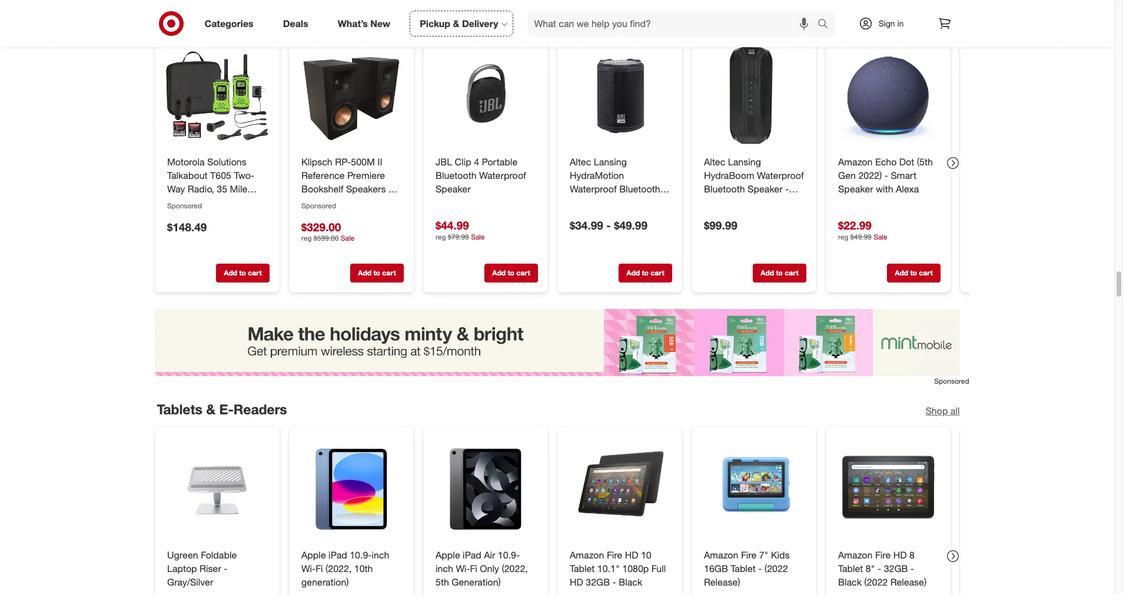 Task type: describe. For each thing, give the bounding box(es) containing it.
all for systems
[[951, 11, 961, 23]]

What can we help you find? suggestions appear below search field
[[528, 11, 821, 37]]

$329.00 reg $599.00 sale
[[301, 220, 355, 243]]

clip
[[455, 156, 471, 168]]

cart for altec lansing hydramotion waterproof bluetooth speaker
[[651, 269, 665, 278]]

(2022, inside apple ipad air 10.9- inch wi-fi only (2022, 5th generation)
[[502, 563, 528, 575]]

bluetooth inside jbl clip 4 portable bluetooth waterproof speaker
[[436, 170, 477, 181]]

10.9- inside apple ipad air 10.9- inch wi-fi only (2022, 5th generation)
[[498, 550, 520, 562]]

amazon fire hd 10 tablet 10.1" 1080p full hd 32gb - black link
[[570, 549, 670, 590]]

to for amazon echo dot (5th gen 2022) - smart speaker with alexa
[[911, 269, 917, 278]]

to for klipsch rp-500m ii reference premiere bookshelf speakers - pair (ebony)
[[373, 269, 380, 278]]

gen
[[839, 170, 856, 181]]

to for jbl clip 4 portable bluetooth waterproof speaker
[[508, 269, 515, 278]]

4
[[474, 156, 479, 168]]

bookshelf
[[301, 183, 343, 195]]

foldable
[[201, 550, 237, 562]]

talkabout
[[167, 170, 207, 181]]

motorola
[[167, 156, 204, 168]]

klipsch rp-500m ii reference premiere bookshelf speakers - pair (ebony)
[[301, 156, 392, 208]]

flashlight,
[[195, 224, 238, 235]]

riser
[[199, 563, 221, 575]]

smart inside amazon echo dot (5th gen 2022) - smart speaker with alexa
[[891, 170, 917, 181]]

5th
[[436, 577, 449, 589]]

$148.49
[[167, 220, 207, 234]]

to for altec lansing hydraboom waterproof bluetooth speaker - black
[[776, 269, 783, 278]]

hydraboom
[[704, 170, 755, 181]]

(2022 inside amazon fire 7" kids 16gb tablet - (2022 release)
[[765, 563, 788, 575]]

black inside altec lansing hydraboom waterproof bluetooth speaker - black
[[704, 197, 728, 208]]

10
[[641, 550, 652, 562]]

500m
[[351, 156, 375, 168]]

bluetooth for $99.99
[[704, 183, 745, 195]]

altec lansing hydraboom waterproof bluetooth speaker - black
[[704, 156, 804, 208]]

to for motorola solutions talkabout t605 two- way radio, 35 mile range, ip 67- waterproof, floats, smart flashlight, earbuds, rechargeable, green (2-pack)
[[239, 269, 246, 278]]

sale for $22.99
[[874, 233, 888, 242]]

- inside amazon fire 7" kids 16gb tablet - (2022 release)
[[759, 563, 762, 575]]

ugreen foldable laptop riser - gray/silver link
[[167, 549, 267, 590]]

pickup
[[420, 17, 451, 29]]

- inside altec lansing hydraboom waterproof bluetooth speaker - black
[[786, 183, 789, 195]]

& for tablets
[[206, 401, 216, 417]]

green
[[230, 250, 256, 262]]

add to cart for klipsch rp-500m ii reference premiere bookshelf speakers - pair (ebony)
[[358, 269, 396, 278]]

reg for $44.99
[[436, 233, 446, 242]]

shop for tablets & e-readers
[[926, 405, 949, 417]]

apple ipad air 10.9- inch wi-fi only (2022, 5th generation)
[[436, 550, 528, 589]]

speaker inside altec lansing hydramotion waterproof bluetooth speaker
[[570, 197, 605, 208]]

floats,
[[218, 210, 246, 222]]

solutions
[[207, 156, 246, 168]]

kids
[[771, 550, 790, 562]]

black inside amazon fire hd 10 tablet 10.1" 1080p full hd 32gb - black
[[619, 577, 643, 589]]

add to cart for amazon echo dot (5th gen 2022) - smart speaker with alexa
[[895, 269, 933, 278]]

systems
[[275, 7, 330, 24]]

apple ipad air 10.9- inch wi-fi only (2022, 5th generation) link
[[436, 549, 536, 590]]

amazon echo dot (5th gen 2022) - smart speaker with alexa link
[[839, 156, 939, 196]]

portable
[[482, 156, 518, 168]]

rechargeable,
[[167, 250, 228, 262]]

wi- inside apple ipad 10.9-inch wi-fi (2022, 10th generation)
[[301, 563, 316, 575]]

altec for $34.99 - $49.99
[[570, 156, 591, 168]]

add to cart for altec lansing hydramotion waterproof bluetooth speaker
[[627, 269, 665, 278]]

what's
[[338, 17, 368, 29]]

- inside amazon echo dot (5th gen 2022) - smart speaker with alexa
[[885, 170, 889, 181]]

$22.99
[[839, 219, 872, 232]]

generation)
[[301, 577, 349, 589]]

waterproof,
[[167, 210, 216, 222]]

only
[[480, 563, 499, 575]]

amazon for 8"
[[839, 550, 873, 562]]

generation)
[[452, 577, 501, 589]]

(2022, inside apple ipad 10.9-inch wi-fi (2022, 10th generation)
[[325, 563, 352, 575]]

black inside "amazon fire hd 8 tablet 8" - 32gb - black (2022 release)"
[[839, 577, 862, 589]]

& for speakers
[[221, 7, 230, 24]]

ugreen
[[167, 550, 198, 562]]

hydramotion
[[570, 170, 624, 181]]

tablets & e-readers
[[157, 401, 287, 417]]

to for altec lansing hydramotion waterproof bluetooth speaker
[[642, 269, 649, 278]]

release) inside amazon fire 7" kids 16gb tablet - (2022 release)
[[704, 577, 741, 589]]

waterproof for $99.99
[[757, 170, 804, 181]]

add to cart button for jbl clip 4 portable bluetooth waterproof speaker
[[485, 264, 538, 283]]

32gb inside "amazon fire hd 8 tablet 8" - 32gb - black (2022 release)"
[[884, 563, 908, 575]]

pickup & delivery
[[420, 17, 499, 29]]

full
[[652, 563, 666, 575]]

32gb inside amazon fire hd 10 tablet 10.1" 1080p full hd 32gb - black
[[586, 577, 610, 589]]

apple ipad 10.9-inch wi-fi (2022, 10th generation)
[[301, 550, 389, 589]]

add for motorola solutions talkabout t605 two- way radio, 35 mile range, ip 67- waterproof, floats, smart flashlight, earbuds, rechargeable, green (2-pack)
[[224, 269, 237, 278]]

(5th
[[917, 156, 933, 168]]

2 horizontal spatial sponsored
[[935, 377, 970, 386]]

add to cart button for altec lansing hydramotion waterproof bluetooth speaker
[[619, 264, 672, 283]]

altec lansing hydramotion waterproof bluetooth speaker link
[[570, 156, 670, 208]]

waterproof inside jbl clip 4 portable bluetooth waterproof speaker
[[479, 170, 526, 181]]

add to cart button for altec lansing hydraboom waterproof bluetooth speaker - black
[[753, 264, 807, 283]]

echo
[[876, 156, 897, 168]]

altec for $99.99
[[704, 156, 726, 168]]

inch inside apple ipad air 10.9- inch wi-fi only (2022, 5th generation)
[[436, 563, 453, 575]]

amazon fire 7" kids 16gb tablet - (2022 release)
[[704, 550, 790, 589]]

- inside 'klipsch rp-500m ii reference premiere bookshelf speakers - pair (ebony)'
[[388, 183, 392, 195]]

35
[[217, 183, 227, 195]]

new
[[371, 17, 391, 29]]

amazon fire hd 10 tablet 10.1" 1080p full hd 32gb - black
[[570, 550, 666, 589]]

lansing for $34.99 - $49.99
[[594, 156, 627, 168]]

audio
[[234, 7, 271, 24]]

amazon fire 7" kids 16gb tablet - (2022 release) link
[[704, 549, 804, 590]]

0 horizontal spatial hd
[[570, 577, 583, 589]]

search button
[[813, 11, 841, 39]]

$44.99
[[436, 219, 469, 232]]

add to cart for motorola solutions talkabout t605 two- way radio, 35 mile range, ip 67- waterproof, floats, smart flashlight, earbuds, rechargeable, green (2-pack)
[[224, 269, 262, 278]]

search
[[813, 19, 841, 30]]

$34.99
[[570, 219, 603, 232]]

in
[[898, 18, 904, 28]]

apple ipad 10.9-inch wi-fi (2022, 10th generation) link
[[301, 549, 401, 590]]

pickup & delivery link
[[410, 11, 513, 37]]

10.1"
[[598, 563, 620, 575]]

two-
[[234, 170, 254, 181]]

gray/silver
[[167, 577, 213, 589]]

2022)
[[859, 170, 882, 181]]

cart for motorola solutions talkabout t605 two- way radio, 35 mile range, ip 67- waterproof, floats, smart flashlight, earbuds, rechargeable, green (2-pack)
[[248, 269, 262, 278]]

what's new
[[338, 17, 391, 29]]

ugreen foldable laptop riser - gray/silver
[[167, 550, 237, 589]]

16gb
[[704, 563, 728, 575]]

rp-
[[335, 156, 351, 168]]

67-
[[210, 197, 224, 208]]

tablets
[[157, 401, 203, 417]]

hd for 10
[[625, 550, 639, 562]]

reg for $22.99
[[839, 233, 849, 242]]

8"
[[866, 563, 875, 575]]

alexa
[[896, 183, 919, 195]]

what's new link
[[328, 11, 405, 37]]

reg for $329.00
[[301, 234, 312, 243]]

ipad for fi
[[463, 550, 481, 562]]

10th
[[354, 563, 373, 575]]



Task type: locate. For each thing, give the bounding box(es) containing it.
1 vertical spatial speakers
[[346, 183, 386, 195]]

1 horizontal spatial ipad
[[463, 550, 481, 562]]

add
[[224, 269, 237, 278], [358, 269, 371, 278], [492, 269, 506, 278], [627, 269, 640, 278], [761, 269, 774, 278], [895, 269, 909, 278]]

fire for 10.1"
[[607, 550, 623, 562]]

altec lansing hydramotion waterproof bluetooth speaker
[[570, 156, 661, 208]]

1 tablet from the left
[[570, 563, 595, 575]]

1 vertical spatial (2022
[[865, 577, 888, 589]]

& left the e-
[[206, 401, 216, 417]]

1 shop all link from the top
[[926, 11, 961, 24]]

1 ipad from the left
[[328, 550, 347, 562]]

& for pickup
[[453, 17, 460, 29]]

waterproof down portable
[[479, 170, 526, 181]]

(2-
[[167, 264, 178, 276]]

ipad up generation)
[[328, 550, 347, 562]]

2 add to cart button from the left
[[350, 264, 404, 283]]

2 all from the top
[[951, 405, 961, 417]]

1 lansing from the left
[[594, 156, 627, 168]]

ii
[[377, 156, 382, 168]]

1 vertical spatial shop
[[926, 405, 949, 417]]

1 horizontal spatial smart
[[891, 170, 917, 181]]

0 horizontal spatial (2022
[[765, 563, 788, 575]]

categories
[[205, 17, 254, 29]]

hd for 8
[[894, 550, 907, 562]]

lansing up hydramotion
[[594, 156, 627, 168]]

1 shop from the top
[[926, 11, 949, 23]]

1 horizontal spatial black
[[704, 197, 728, 208]]

amazon fire hd 8 tablet 8" - 32gb - black (2022 release)
[[839, 550, 927, 589]]

sale inside the $329.00 reg $599.00 sale
[[341, 234, 355, 243]]

shop all link for speakers & audio systems
[[926, 11, 961, 24]]

6 add to cart button from the left
[[887, 264, 941, 283]]

1080p
[[623, 563, 649, 575]]

sale inside the $22.99 reg $49.99 sale
[[874, 233, 888, 242]]

shop all for readers
[[926, 405, 961, 417]]

reg inside $44.99 reg $79.99 sale
[[436, 233, 446, 242]]

fire inside amazon fire 7" kids 16gb tablet - (2022 release)
[[741, 550, 757, 562]]

$49.99 inside the $22.99 reg $49.99 sale
[[851, 233, 872, 242]]

2 horizontal spatial tablet
[[839, 563, 864, 575]]

advertisement region
[[145, 310, 970, 377]]

amazon fire hd 10 tablet 10.1" 1080p full hd 32gb - black image
[[568, 437, 672, 542], [568, 437, 672, 542]]

hd inside "amazon fire hd 8 tablet 8" - 32gb - black (2022 release)"
[[894, 550, 907, 562]]

add for jbl clip 4 portable bluetooth waterproof speaker
[[492, 269, 506, 278]]

$49.99 right the $34.99
[[614, 219, 648, 232]]

$599.00
[[314, 234, 339, 243]]

5 add from the left
[[761, 269, 774, 278]]

2 10.9- from the left
[[498, 550, 520, 562]]

fire left the 7"
[[741, 550, 757, 562]]

amazon inside amazon echo dot (5th gen 2022) - smart speaker with alexa
[[839, 156, 873, 168]]

3 add to cart from the left
[[492, 269, 530, 278]]

lansing inside altec lansing hydramotion waterproof bluetooth speaker
[[594, 156, 627, 168]]

1 horizontal spatial bluetooth
[[620, 183, 661, 195]]

klipsch
[[301, 156, 332, 168]]

$329.00
[[301, 220, 341, 234]]

1 all from the top
[[951, 11, 961, 23]]

laptop
[[167, 563, 197, 575]]

apple inside apple ipad air 10.9- inch wi-fi only (2022, 5th generation)
[[436, 550, 460, 562]]

2 fi from the left
[[470, 563, 477, 575]]

2 horizontal spatial waterproof
[[757, 170, 804, 181]]

1 vertical spatial smart
[[167, 224, 193, 235]]

waterproof inside altec lansing hydramotion waterproof bluetooth speaker
[[570, 183, 617, 195]]

ipad left air
[[463, 550, 481, 562]]

add to cart for jbl clip 4 portable bluetooth waterproof speaker
[[492, 269, 530, 278]]

1 altec from the left
[[570, 156, 591, 168]]

amazon fire 7" kids 16gb tablet - (2022 release) image
[[702, 437, 807, 542], [702, 437, 807, 542]]

sponsored
[[167, 201, 202, 210], [301, 201, 336, 210], [935, 377, 970, 386]]

reg down $44.99
[[436, 233, 446, 242]]

2 horizontal spatial &
[[453, 17, 460, 29]]

ipad inside apple ipad 10.9-inch wi-fi (2022, 10th generation)
[[328, 550, 347, 562]]

tablet inside amazon fire 7" kids 16gb tablet - (2022 release)
[[731, 563, 756, 575]]

ipad for (2022,
[[328, 550, 347, 562]]

amazon
[[839, 156, 873, 168], [570, 550, 604, 562], [704, 550, 739, 562], [839, 550, 873, 562]]

wi-
[[301, 563, 316, 575], [456, 563, 470, 575]]

-
[[885, 170, 889, 181], [388, 183, 392, 195], [786, 183, 789, 195], [607, 219, 611, 232], [224, 563, 227, 575], [759, 563, 762, 575], [878, 563, 882, 575], [911, 563, 915, 575], [613, 577, 616, 589]]

deals link
[[273, 11, 323, 37]]

1 horizontal spatial sale
[[471, 233, 485, 242]]

0 horizontal spatial sponsored
[[167, 201, 202, 210]]

7"
[[759, 550, 769, 562]]

sale for $329.00
[[341, 234, 355, 243]]

2 add to cart from the left
[[358, 269, 396, 278]]

2 fire from the left
[[741, 550, 757, 562]]

speaker inside altec lansing hydraboom waterproof bluetooth speaker - black
[[748, 183, 783, 195]]

(2022,
[[325, 563, 352, 575], [502, 563, 528, 575]]

pack)
[[178, 264, 202, 276]]

amazon for tablet
[[704, 550, 739, 562]]

shop for speakers & audio systems
[[926, 11, 949, 23]]

2 to from the left
[[373, 269, 380, 278]]

apple for inch
[[436, 550, 460, 562]]

motorola solutions talkabout t605 two- way radio, 35 mile range, ip 67- waterproof, floats, smart flashlight, earbuds, rechargeable, green (2-pack) link
[[167, 156, 267, 276]]

reg inside the $329.00 reg $599.00 sale
[[301, 234, 312, 243]]

apple ipad 10.9-inch wi-fi (2022, 10th generation) image
[[299, 437, 404, 542], [299, 437, 404, 542]]

$99.99
[[704, 219, 738, 232]]

jbl clip 4 portable bluetooth waterproof speaker
[[436, 156, 526, 195]]

klipsch rp-500m ii reference premiere bookshelf speakers - pair (ebony) image
[[299, 44, 404, 149], [299, 44, 404, 149]]

add to cart button
[[216, 264, 270, 283], [350, 264, 404, 283], [485, 264, 538, 283], [619, 264, 672, 283], [753, 264, 807, 283], [887, 264, 941, 283]]

cart for jbl clip 4 portable bluetooth waterproof speaker
[[516, 269, 530, 278]]

inch up 5th at bottom left
[[436, 563, 453, 575]]

sale down "with"
[[874, 233, 888, 242]]

tablet for black
[[839, 563, 864, 575]]

2 horizontal spatial hd
[[894, 550, 907, 562]]

1 10.9- from the left
[[350, 550, 372, 562]]

1 cart from the left
[[248, 269, 262, 278]]

motorola solutions talkabout t605 two-way radio, 35 mile range, ip 67-waterproof, floats, smart flashlight, earbuds, rechargeable, green (2-pack) image
[[165, 44, 270, 149], [165, 44, 270, 149]]

0 horizontal spatial altec
[[570, 156, 591, 168]]

1 horizontal spatial sponsored
[[301, 201, 336, 210]]

reg down the $329.00
[[301, 234, 312, 243]]

inch up "10th"
[[372, 550, 389, 562]]

delivery
[[462, 17, 499, 29]]

1 horizontal spatial wi-
[[456, 563, 470, 575]]

0 vertical spatial 32gb
[[884, 563, 908, 575]]

waterproof down hydramotion
[[570, 183, 617, 195]]

shop all link for tablets & e-readers
[[926, 404, 961, 418]]

all
[[951, 11, 961, 23], [951, 405, 961, 417]]

lansing up "hydraboom"
[[728, 156, 761, 168]]

smart inside "motorola solutions talkabout t605 two- way radio, 35 mile range, ip 67- waterproof, floats, smart flashlight, earbuds, rechargeable, green (2-pack)"
[[167, 224, 193, 235]]

2 horizontal spatial reg
[[839, 233, 849, 242]]

1 horizontal spatial release)
[[891, 577, 927, 589]]

speakers inside 'klipsch rp-500m ii reference premiere bookshelf speakers - pair (ebony)'
[[346, 183, 386, 195]]

speakers & audio systems
[[157, 7, 330, 24]]

altec
[[570, 156, 591, 168], [704, 156, 726, 168]]

amazon echo dot (5th gen 2022) - smart speaker with alexa image
[[836, 44, 941, 149], [836, 44, 941, 149]]

$34.99 - $49.99
[[570, 219, 648, 232]]

readers
[[234, 401, 287, 417]]

sign in link
[[849, 11, 923, 37]]

2 shop all link from the top
[[926, 404, 961, 418]]

t605
[[210, 170, 231, 181]]

range,
[[167, 197, 197, 208]]

2 horizontal spatial bluetooth
[[704, 183, 745, 195]]

bluetooth down 'clip'
[[436, 170, 477, 181]]

4 to from the left
[[642, 269, 649, 278]]

smart down dot
[[891, 170, 917, 181]]

- inside ugreen foldable laptop riser - gray/silver
[[224, 563, 227, 575]]

3 tablet from the left
[[839, 563, 864, 575]]

1 horizontal spatial tablet
[[731, 563, 756, 575]]

1 shop all from the top
[[926, 11, 961, 23]]

(2022 down kids
[[765, 563, 788, 575]]

0 vertical spatial speakers
[[157, 7, 217, 24]]

radio,
[[188, 183, 214, 195]]

2 shop from the top
[[926, 405, 949, 417]]

speaker down gen
[[839, 183, 874, 195]]

1 (2022, from the left
[[325, 563, 352, 575]]

$49.99 for -
[[614, 219, 648, 232]]

speaker inside jbl clip 4 portable bluetooth waterproof speaker
[[436, 183, 471, 195]]

0 horizontal spatial fi
[[316, 563, 323, 575]]

2 horizontal spatial sale
[[874, 233, 888, 242]]

1 horizontal spatial (2022,
[[502, 563, 528, 575]]

4 add to cart from the left
[[627, 269, 665, 278]]

2 altec from the left
[[704, 156, 726, 168]]

0 horizontal spatial sale
[[341, 234, 355, 243]]

0 horizontal spatial inch
[[372, 550, 389, 562]]

amazon up '10.1"'
[[570, 550, 604, 562]]

2 tablet from the left
[[731, 563, 756, 575]]

ip
[[199, 197, 208, 208]]

wi- inside apple ipad air 10.9- inch wi-fi only (2022, 5th generation)
[[456, 563, 470, 575]]

1 horizontal spatial fire
[[741, 550, 757, 562]]

1 horizontal spatial waterproof
[[570, 183, 617, 195]]

2 (2022, from the left
[[502, 563, 528, 575]]

0 horizontal spatial &
[[206, 401, 216, 417]]

$49.99 down $22.99
[[851, 233, 872, 242]]

2 ipad from the left
[[463, 550, 481, 562]]

fire inside amazon fire hd 10 tablet 10.1" 1080p full hd 32gb - black
[[607, 550, 623, 562]]

jbl clip 4 portable bluetooth waterproof speaker link
[[436, 156, 536, 196]]

smart
[[891, 170, 917, 181], [167, 224, 193, 235]]

0 vertical spatial shop
[[926, 11, 949, 23]]

lansing inside altec lansing hydraboom waterproof bluetooth speaker - black
[[728, 156, 761, 168]]

apple inside apple ipad 10.9-inch wi-fi (2022, 10th generation)
[[301, 550, 326, 562]]

1 horizontal spatial $49.99
[[851, 233, 872, 242]]

& inside pickup & delivery link
[[453, 17, 460, 29]]

release) down '16gb'
[[704, 577, 741, 589]]

0 horizontal spatial speakers
[[157, 7, 217, 24]]

way
[[167, 183, 185, 195]]

apple
[[301, 550, 326, 562], [436, 550, 460, 562]]

0 vertical spatial inch
[[372, 550, 389, 562]]

shop all
[[926, 11, 961, 23], [926, 405, 961, 417]]

1 horizontal spatial altec
[[704, 156, 726, 168]]

dot
[[900, 156, 915, 168]]

sale right $599.00
[[341, 234, 355, 243]]

bluetooth inside altec lansing hydraboom waterproof bluetooth speaker - black
[[704, 183, 745, 195]]

0 vertical spatial shop all link
[[926, 11, 961, 24]]

0 horizontal spatial black
[[619, 577, 643, 589]]

1 horizontal spatial speakers
[[346, 183, 386, 195]]

1 vertical spatial shop all link
[[926, 404, 961, 418]]

shop all link
[[926, 11, 961, 24], [926, 404, 961, 418]]

with
[[876, 183, 894, 195]]

1 horizontal spatial hd
[[625, 550, 639, 562]]

amazon fire hd 8 tablet 8" - 32gb - black (2022 release) link
[[839, 549, 939, 590]]

1 horizontal spatial 32gb
[[884, 563, 908, 575]]

speaker inside amazon echo dot (5th gen 2022) - smart speaker with alexa
[[839, 183, 874, 195]]

apple up 5th at bottom left
[[436, 550, 460, 562]]

1 vertical spatial inch
[[436, 563, 453, 575]]

(2022 inside "amazon fire hd 8 tablet 8" - 32gb - black (2022 release)"
[[865, 577, 888, 589]]

apple ipad air 10.9-inch wi-fi only (2022, 5th generation) image
[[433, 437, 538, 542], [433, 437, 538, 542]]

add for klipsch rp-500m ii reference premiere bookshelf speakers - pair (ebony)
[[358, 269, 371, 278]]

bluetooth down hydramotion
[[620, 183, 661, 195]]

add to cart for altec lansing hydraboom waterproof bluetooth speaker - black
[[761, 269, 799, 278]]

0 horizontal spatial release)
[[704, 577, 741, 589]]

amazon for 2022)
[[839, 156, 873, 168]]

1 fire from the left
[[607, 550, 623, 562]]

1 horizontal spatial inch
[[436, 563, 453, 575]]

$49.99 for reg
[[851, 233, 872, 242]]

1 add to cart button from the left
[[216, 264, 270, 283]]

altec lansing hydramotion waterproof bluetooth speaker image
[[568, 44, 672, 149], [568, 44, 672, 149]]

0 horizontal spatial 32gb
[[586, 577, 610, 589]]

1 vertical spatial $49.99
[[851, 233, 872, 242]]

shop
[[926, 11, 949, 23], [926, 405, 949, 417]]

0 horizontal spatial $49.99
[[614, 219, 648, 232]]

apple for wi-
[[301, 550, 326, 562]]

tablet inside "amazon fire hd 8 tablet 8" - 32gb - black (2022 release)"
[[839, 563, 864, 575]]

cart for altec lansing hydraboom waterproof bluetooth speaker - black
[[785, 269, 799, 278]]

&
[[221, 7, 230, 24], [453, 17, 460, 29], [206, 401, 216, 417]]

sale inside $44.99 reg $79.99 sale
[[471, 233, 485, 242]]

sponsored for pair
[[301, 201, 336, 210]]

4 add to cart button from the left
[[619, 264, 672, 283]]

0 vertical spatial (2022
[[765, 563, 788, 575]]

sponsored for range,
[[167, 201, 202, 210]]

cart for klipsch rp-500m ii reference premiere bookshelf speakers - pair (ebony)
[[382, 269, 396, 278]]

10.9- inside apple ipad 10.9-inch wi-fi (2022, 10th generation)
[[350, 550, 372, 562]]

0 horizontal spatial ipad
[[328, 550, 347, 562]]

3 add to cart button from the left
[[485, 264, 538, 283]]

4 add from the left
[[627, 269, 640, 278]]

air
[[484, 550, 495, 562]]

premiere
[[347, 170, 385, 181]]

(2022, up generation)
[[325, 563, 352, 575]]

deals
[[283, 17, 309, 29]]

6 add from the left
[[895, 269, 909, 278]]

black
[[704, 197, 728, 208], [619, 577, 643, 589], [839, 577, 862, 589]]

3 fire from the left
[[876, 550, 891, 562]]

add for altec lansing hydraboom waterproof bluetooth speaker - black
[[761, 269, 774, 278]]

(ebony)
[[320, 197, 352, 208]]

1 horizontal spatial (2022
[[865, 577, 888, 589]]

sale for $44.99
[[471, 233, 485, 242]]

6 cart from the left
[[919, 269, 933, 278]]

1 horizontal spatial reg
[[436, 233, 446, 242]]

waterproof for $34.99 - $49.99
[[570, 183, 617, 195]]

altec lansing hydraboom waterproof bluetooth speaker - black image
[[702, 44, 807, 149], [702, 44, 807, 149]]

1 horizontal spatial lansing
[[728, 156, 761, 168]]

1 wi- from the left
[[301, 563, 316, 575]]

tablet for 32gb
[[570, 563, 595, 575]]

all for readers
[[951, 405, 961, 417]]

0 horizontal spatial waterproof
[[479, 170, 526, 181]]

0 vertical spatial all
[[951, 11, 961, 23]]

amazon inside amazon fire 7" kids 16gb tablet - (2022 release)
[[704, 550, 739, 562]]

speaker up the $34.99
[[570, 197, 605, 208]]

amazon inside amazon fire hd 10 tablet 10.1" 1080p full hd 32gb - black
[[570, 550, 604, 562]]

altec inside altec lansing hydramotion waterproof bluetooth speaker
[[570, 156, 591, 168]]

2 wi- from the left
[[456, 563, 470, 575]]

1 add from the left
[[224, 269, 237, 278]]

6 add to cart from the left
[[895, 269, 933, 278]]

- inside amazon fire hd 10 tablet 10.1" 1080p full hd 32gb - black
[[613, 577, 616, 589]]

jbl clip 4 portable bluetooth waterproof speaker image
[[433, 44, 538, 149], [433, 44, 538, 149]]

2 shop all from the top
[[926, 405, 961, 417]]

fire inside "amazon fire hd 8 tablet 8" - 32gb - black (2022 release)"
[[876, 550, 891, 562]]

bluetooth inside altec lansing hydramotion waterproof bluetooth speaker
[[620, 183, 661, 195]]

2 horizontal spatial black
[[839, 577, 862, 589]]

1 apple from the left
[[301, 550, 326, 562]]

add to cart button for amazon echo dot (5th gen 2022) - smart speaker with alexa
[[887, 264, 941, 283]]

altec up hydramotion
[[570, 156, 591, 168]]

speaker down jbl
[[436, 183, 471, 195]]

sign in
[[879, 18, 904, 28]]

amazon for 10.1"
[[570, 550, 604, 562]]

klipsch rp-500m ii reference premiere bookshelf speakers - pair (ebony) link
[[301, 156, 401, 208]]

1 horizontal spatial &
[[221, 7, 230, 24]]

32gb right 8"
[[884, 563, 908, 575]]

0 vertical spatial shop all
[[926, 11, 961, 23]]

add to cart button for klipsch rp-500m ii reference premiere bookshelf speakers - pair (ebony)
[[350, 264, 404, 283]]

& right pickup
[[453, 17, 460, 29]]

& left audio
[[221, 7, 230, 24]]

5 cart from the left
[[785, 269, 799, 278]]

reg inside the $22.99 reg $49.99 sale
[[839, 233, 849, 242]]

1 to from the left
[[239, 269, 246, 278]]

inch
[[372, 550, 389, 562], [436, 563, 453, 575]]

0 horizontal spatial wi-
[[301, 563, 316, 575]]

32gb down '10.1"'
[[586, 577, 610, 589]]

reg down $22.99
[[839, 233, 849, 242]]

tablet
[[570, 563, 595, 575], [731, 563, 756, 575], [839, 563, 864, 575]]

0 horizontal spatial lansing
[[594, 156, 627, 168]]

5 add to cart button from the left
[[753, 264, 807, 283]]

0 horizontal spatial apple
[[301, 550, 326, 562]]

0 horizontal spatial smart
[[167, 224, 193, 235]]

fire up '10.1"'
[[607, 550, 623, 562]]

6 to from the left
[[911, 269, 917, 278]]

tablet left 8"
[[839, 563, 864, 575]]

ipad inside apple ipad air 10.9- inch wi-fi only (2022, 5th generation)
[[463, 550, 481, 562]]

tablet right '16gb'
[[731, 563, 756, 575]]

bluetooth down "hydraboom"
[[704, 183, 745, 195]]

add for altec lansing hydramotion waterproof bluetooth speaker
[[627, 269, 640, 278]]

waterproof right "hydraboom"
[[757, 170, 804, 181]]

reg
[[436, 233, 446, 242], [839, 233, 849, 242], [301, 234, 312, 243]]

5 add to cart from the left
[[761, 269, 799, 278]]

sale
[[471, 233, 485, 242], [874, 233, 888, 242], [341, 234, 355, 243]]

fire
[[607, 550, 623, 562], [741, 550, 757, 562], [876, 550, 891, 562]]

tablet left '10.1"'
[[570, 563, 595, 575]]

(2022, right only
[[502, 563, 528, 575]]

speaker down "hydraboom"
[[748, 183, 783, 195]]

motorola solutions talkabout t605 two- way radio, 35 mile range, ip 67- waterproof, floats, smart flashlight, earbuds, rechargeable, green (2-pack)
[[167, 156, 256, 276]]

fi
[[316, 563, 323, 575], [470, 563, 477, 575]]

2 cart from the left
[[382, 269, 396, 278]]

jbl
[[436, 156, 452, 168]]

ipad
[[328, 550, 347, 562], [463, 550, 481, 562]]

0 vertical spatial $49.99
[[614, 219, 648, 232]]

3 cart from the left
[[516, 269, 530, 278]]

add for amazon echo dot (5th gen 2022) - smart speaker with alexa
[[895, 269, 909, 278]]

1 horizontal spatial 10.9-
[[498, 550, 520, 562]]

fi inside apple ipad 10.9-inch wi-fi (2022, 10th generation)
[[316, 563, 323, 575]]

release) inside "amazon fire hd 8 tablet 8" - 32gb - black (2022 release)"
[[891, 577, 927, 589]]

altec up "hydraboom"
[[704, 156, 726, 168]]

fire for tablet
[[741, 550, 757, 562]]

lansing for $99.99
[[728, 156, 761, 168]]

sign
[[879, 18, 896, 28]]

3 to from the left
[[508, 269, 515, 278]]

fire for 8"
[[876, 550, 891, 562]]

$79.99
[[448, 233, 469, 242]]

1 vertical spatial shop all
[[926, 405, 961, 417]]

2 release) from the left
[[891, 577, 927, 589]]

categories link
[[195, 11, 268, 37]]

release) down 8
[[891, 577, 927, 589]]

bluetooth for $34.99 - $49.99
[[620, 183, 661, 195]]

$22.99 reg $49.99 sale
[[839, 219, 888, 242]]

5 to from the left
[[776, 269, 783, 278]]

1 vertical spatial all
[[951, 405, 961, 417]]

0 horizontal spatial fire
[[607, 550, 623, 562]]

ugreen foldable laptop riser - gray/silver image
[[165, 437, 270, 542], [165, 437, 270, 542]]

add to cart
[[224, 269, 262, 278], [358, 269, 396, 278], [492, 269, 530, 278], [627, 269, 665, 278], [761, 269, 799, 278], [895, 269, 933, 278]]

1 release) from the left
[[704, 577, 741, 589]]

0 horizontal spatial reg
[[301, 234, 312, 243]]

fi inside apple ipad air 10.9- inch wi-fi only (2022, 5th generation)
[[470, 563, 477, 575]]

1 horizontal spatial fi
[[470, 563, 477, 575]]

3 add from the left
[[492, 269, 506, 278]]

2 add from the left
[[358, 269, 371, 278]]

1 fi from the left
[[316, 563, 323, 575]]

amazon up '16gb'
[[704, 550, 739, 562]]

0 horizontal spatial bluetooth
[[436, 170, 477, 181]]

add to cart button for motorola solutions talkabout t605 two- way radio, 35 mile range, ip 67- waterproof, floats, smart flashlight, earbuds, rechargeable, green (2-pack)
[[216, 264, 270, 283]]

altec inside altec lansing hydraboom waterproof bluetooth speaker - black
[[704, 156, 726, 168]]

0 vertical spatial smart
[[891, 170, 917, 181]]

2 horizontal spatial fire
[[876, 550, 891, 562]]

waterproof
[[479, 170, 526, 181], [757, 170, 804, 181], [570, 183, 617, 195]]

(2022 down 8"
[[865, 577, 888, 589]]

cart for amazon echo dot (5th gen 2022) - smart speaker with alexa
[[919, 269, 933, 278]]

2 lansing from the left
[[728, 156, 761, 168]]

waterproof inside altec lansing hydraboom waterproof bluetooth speaker - black
[[757, 170, 804, 181]]

8
[[910, 550, 915, 562]]

10.9- right air
[[498, 550, 520, 562]]

amazon up 8"
[[839, 550, 873, 562]]

amazon inside "amazon fire hd 8 tablet 8" - 32gb - black (2022 release)"
[[839, 550, 873, 562]]

to
[[239, 269, 246, 278], [373, 269, 380, 278], [508, 269, 515, 278], [642, 269, 649, 278], [776, 269, 783, 278], [911, 269, 917, 278]]

0 horizontal spatial tablet
[[570, 563, 595, 575]]

fire left 8
[[876, 550, 891, 562]]

shop all for systems
[[926, 11, 961, 23]]

2 apple from the left
[[436, 550, 460, 562]]

amazon up gen
[[839, 156, 873, 168]]

1 vertical spatial 32gb
[[586, 577, 610, 589]]

speaker
[[436, 183, 471, 195], [748, 183, 783, 195], [839, 183, 874, 195], [570, 197, 605, 208]]

smart up earbuds,
[[167, 224, 193, 235]]

sale right $79.99
[[471, 233, 485, 242]]

0 horizontal spatial 10.9-
[[350, 550, 372, 562]]

amazon fire hd 8 tablet 8" - 32gb - black (2022 release) image
[[836, 437, 941, 542], [836, 437, 941, 542]]

1 horizontal spatial apple
[[436, 550, 460, 562]]

e-
[[219, 401, 234, 417]]

1 add to cart from the left
[[224, 269, 262, 278]]

4 cart from the left
[[651, 269, 665, 278]]

apple up generation)
[[301, 550, 326, 562]]

tablet inside amazon fire hd 10 tablet 10.1" 1080p full hd 32gb - black
[[570, 563, 595, 575]]

inch inside apple ipad 10.9-inch wi-fi (2022, 10th generation)
[[372, 550, 389, 562]]

10.9- up "10th"
[[350, 550, 372, 562]]

0 horizontal spatial (2022,
[[325, 563, 352, 575]]



Task type: vqa. For each thing, say whether or not it's contained in the screenshot.
Amazon inside the Amazon Fire HD 10 Tablet 10.1" 1080p Full HD 32GB - Black
yes



